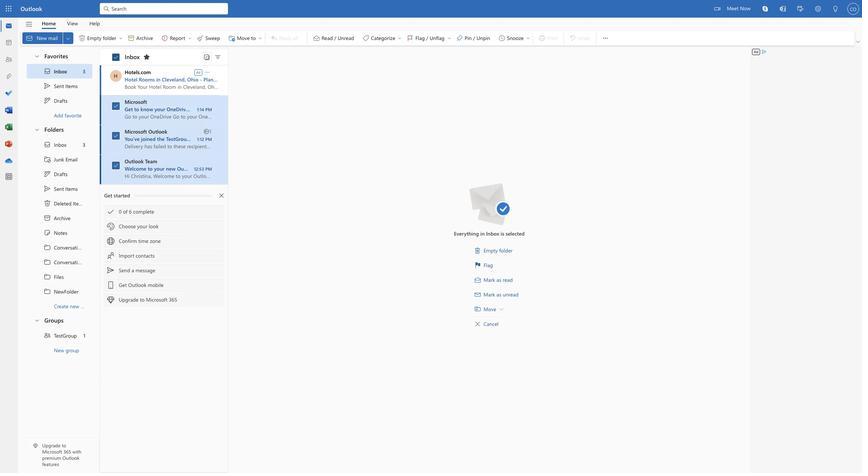 Task type: vqa. For each thing, say whether or not it's contained in the screenshot.
"Conversation"
yes



Task type: locate. For each thing, give the bounding box(es) containing it.
onedrive image
[[5, 157, 12, 165]]

move right 
[[237, 34, 250, 41]]

items
[[65, 82, 78, 89], [65, 185, 78, 192], [73, 200, 85, 207]]

empty
[[87, 34, 102, 41], [484, 247, 498, 254]]

mail
[[48, 34, 58, 41]]


[[44, 97, 51, 104], [44, 170, 51, 178]]


[[44, 156, 51, 163]]

 inbox inside tree
[[44, 141, 67, 148]]

2  button from the left
[[118, 32, 124, 44]]

testgroup
[[166, 135, 190, 142], [54, 332, 77, 339]]

 button inside the folders tree item
[[30, 123, 43, 136]]

3 down favorites 'tree item' at the top of page
[[83, 68, 86, 75]]

0 vertical spatial new
[[37, 34, 47, 41]]

2 horizontal spatial /
[[474, 34, 476, 41]]

 mark as unread
[[475, 291, 519, 298]]

 inside favorites tree
[[44, 97, 51, 104]]

2  from the top
[[44, 141, 51, 148]]

upgrade to microsoft 365 with premium outlook features
[[42, 442, 81, 467]]

outlook banner
[[0, 0, 863, 19]]


[[363, 34, 370, 42]]

1 vertical spatial 
[[205, 69, 211, 75]]

 tree item
[[27, 211, 92, 225]]

 up 
[[44, 141, 51, 148]]

to inside ' move to '
[[251, 34, 256, 41]]

/ inside  pin / unpin
[[474, 34, 476, 41]]

pm right 12:53
[[205, 166, 212, 172]]

 drafts inside favorites tree
[[44, 97, 68, 104]]

1 horizontal spatial  button
[[118, 32, 124, 44]]

2 vertical spatial  button
[[30, 313, 43, 327]]

 button for folders
[[30, 123, 43, 136]]

1  drafts from the top
[[44, 97, 68, 104]]

1 vertical spatial new
[[54, 347, 64, 354]]

1 horizontal spatial new
[[166, 165, 176, 172]]

1 vertical spatial 
[[44, 200, 51, 207]]

tab list
[[36, 18, 106, 29]]

 left files
[[44, 273, 51, 280]]

Search field
[[111, 5, 224, 12]]

0 vertical spatial  archive
[[128, 34, 153, 42]]

mark for mark as unread
[[484, 291, 496, 298]]

 up  files
[[44, 258, 51, 266]]

as left unread
[[497, 291, 502, 298]]

Select a conversation checkbox
[[110, 100, 125, 112]]

view
[[67, 20, 78, 27]]

upgrade right 
[[119, 296, 139, 303]]

 tree item
[[27, 240, 101, 255], [27, 255, 92, 269], [27, 269, 92, 284], [27, 284, 92, 299]]

flag right  on the top left of the page
[[416, 34, 425, 41]]

 tree item down favorites
[[27, 64, 92, 79]]

microsoft
[[125, 98, 147, 105], [125, 128, 147, 135], [146, 296, 168, 303], [42, 449, 62, 455]]


[[78, 34, 86, 42], [44, 200, 51, 207]]

folder inside  empty folder 
[[103, 34, 116, 41]]

new group tree item
[[27, 343, 92, 357]]

1 vertical spatial 
[[500, 307, 504, 312]]

0 vertical spatial items
[[65, 82, 78, 89]]

2 as from the top
[[497, 291, 502, 298]]

1 vertical spatial  drafts
[[44, 170, 68, 178]]

 flag
[[475, 262, 493, 269]]

 left deleted
[[44, 200, 51, 207]]

 button
[[141, 51, 153, 63]]

/ inside  read / unread
[[335, 34, 337, 41]]

testgroup inside 'message list everything in inbox is selected' "list box"
[[166, 135, 190, 142]]

new left outlook.com
[[166, 165, 176, 172]]

 button up select all messages option on the left of page
[[118, 32, 124, 44]]

1 vertical spatial group
[[66, 347, 79, 354]]

send
[[119, 267, 130, 274]]

sweep
[[206, 34, 220, 41]]

0 vertical spatial  tree item
[[27, 79, 92, 93]]

group
[[191, 135, 205, 142], [66, 347, 79, 354]]

 inside  categorize 
[[398, 36, 402, 40]]

2  inbox from the top
[[44, 141, 67, 148]]

folder left 
[[81, 303, 94, 310]]

add favorite
[[54, 112, 82, 119]]

move right  at right
[[484, 306, 497, 313]]

sent inside tree
[[54, 185, 64, 192]]

0 vertical spatial mobile
[[262, 106, 278, 113]]

2  from the top
[[44, 258, 51, 266]]

mark right 
[[484, 276, 496, 283]]

sent up add
[[54, 82, 64, 89]]

group down  testgroup
[[66, 347, 79, 354]]

1 vertical spatial upgrade
[[42, 442, 60, 449]]

1 vertical spatial archive
[[54, 215, 71, 221]]

back
[[212, 106, 223, 113]]

1 vertical spatial empty
[[484, 247, 498, 254]]

 tree item up files
[[27, 255, 92, 269]]

message list everything in inbox is selected list box
[[100, 65, 278, 473]]

2  from the top
[[44, 185, 51, 192]]

co image
[[848, 3, 860, 15]]

to inside upgrade to microsoft 365 with premium outlook features
[[62, 442, 66, 449]]

 tree item down junk
[[27, 167, 92, 181]]

 inside 'message list everything in inbox is selected' "list box"
[[205, 69, 211, 75]]

Select a conversation checkbox
[[110, 130, 125, 142]]

mobile right and
[[262, 106, 278, 113]]

 drafts for 
[[44, 97, 68, 104]]

outlook link
[[21, 0, 42, 18]]

 down favorites
[[44, 68, 51, 75]]

of
[[123, 208, 128, 215]]

message
[[136, 267, 155, 274]]

0 vertical spatial mark
[[484, 276, 496, 283]]

as left the read
[[497, 276, 502, 283]]


[[407, 34, 414, 42]]

1 vertical spatial 
[[44, 170, 51, 178]]

tree containing 
[[27, 137, 101, 313]]

 drafts down junk
[[44, 170, 68, 178]]

get left the know
[[125, 106, 133, 113]]

0 vertical spatial  sent items
[[44, 82, 78, 90]]

365 inside upgrade to microsoft 365 with premium outlook features
[[63, 449, 71, 455]]

0 horizontal spatial mobile
[[148, 281, 164, 288]]

/ inside  flag / unflag 
[[427, 34, 429, 41]]

 junk email
[[44, 156, 78, 163]]

favorites tree item
[[27, 49, 92, 64]]

ad up hotel rooms in cleveland, ohio - plans change. book cancellable
[[196, 70, 201, 75]]

 inbox up junk
[[44, 141, 67, 148]]

archive up  button
[[136, 34, 153, 41]]

0 horizontal spatial 
[[44, 214, 51, 222]]

 inside  empty folder 
[[119, 36, 123, 40]]

 button
[[212, 52, 224, 62]]

1 / from the left
[[335, 34, 337, 41]]


[[103, 5, 110, 12]]

1  from the top
[[44, 97, 51, 104]]

 sent items
[[44, 82, 78, 90], [44, 185, 78, 192]]

1 vertical spatial get
[[104, 192, 112, 199]]

2  tree item from the top
[[27, 167, 92, 181]]

move & delete group
[[22, 31, 264, 46]]

 button inside favorites 'tree item'
[[30, 49, 43, 63]]

0 vertical spatial as
[[497, 276, 502, 283]]

1 vertical spatial  tree item
[[27, 137, 92, 152]]

 button down  new mail at the left top of page
[[30, 49, 43, 63]]

/ for 
[[427, 34, 429, 41]]

categorize
[[371, 34, 396, 41]]

1 vertical spatial folder
[[500, 247, 513, 254]]

2  drafts from the top
[[44, 170, 68, 178]]

unread
[[503, 291, 519, 298]]

2  button from the left
[[447, 32, 453, 44]]

3 inside favorites tree
[[83, 68, 86, 75]]

to down get outlook mobile
[[140, 296, 145, 303]]

1 sent from the top
[[54, 82, 64, 89]]

1 horizontal spatial group
[[191, 135, 205, 142]]


[[715, 6, 721, 12]]

folder for 
[[103, 34, 116, 41]]

 tree item
[[27, 64, 92, 79], [27, 137, 92, 152]]

0 vertical spatial flag
[[416, 34, 425, 41]]

files image
[[5, 73, 12, 80]]

/ right read
[[335, 34, 337, 41]]

0 horizontal spatial  button
[[63, 32, 73, 44]]

new
[[166, 165, 176, 172], [70, 303, 79, 310]]

 up the 
[[44, 214, 51, 222]]

1 vertical spatial  button
[[30, 123, 43, 136]]

1  button from the top
[[30, 49, 43, 63]]

2 sent from the top
[[54, 185, 64, 192]]

 button left folders
[[30, 123, 43, 136]]

new inside  new mail
[[37, 34, 47, 41]]


[[475, 306, 481, 312]]

tree
[[27, 137, 101, 313]]

your right the know
[[155, 106, 165, 113]]

 button
[[856, 38, 862, 46]]

new
[[37, 34, 47, 41], [54, 347, 64, 354]]

1 vertical spatial move
[[484, 306, 497, 313]]

complete
[[133, 208, 154, 215]]

to for upgrade to microsoft 365
[[140, 296, 145, 303]]

1 vertical spatial sent
[[54, 185, 64, 192]]

get for get to know your onedrive – how to back up your pc and mobile
[[125, 106, 133, 113]]

 button for favorites
[[30, 49, 43, 63]]

 button inside tags group
[[447, 32, 453, 44]]

new right create
[[70, 303, 79, 310]]

0 horizontal spatial new
[[70, 303, 79, 310]]

2 mark from the top
[[484, 291, 496, 298]]

 inside tree
[[44, 141, 51, 148]]

0 horizontal spatial 
[[500, 307, 504, 312]]

 button
[[30, 49, 43, 63], [30, 123, 43, 136], [30, 313, 43, 327]]

 up inbox 
[[128, 34, 135, 42]]


[[228, 34, 236, 42]]

1 mark from the top
[[484, 276, 496, 283]]

deleted
[[54, 200, 72, 207]]

0 vertical spatial  drafts
[[44, 97, 68, 104]]

2  from the top
[[44, 170, 51, 178]]

empty inside  empty folder 
[[87, 34, 102, 41]]

 button inside 'message list everything in inbox is selected' "list box"
[[204, 68, 211, 76]]

get right 
[[119, 281, 127, 288]]

 inside checkbox
[[113, 133, 119, 138]]

 inside move & delete group
[[128, 34, 135, 42]]

 button
[[775, 0, 792, 19]]

2 / from the left
[[427, 34, 429, 41]]

empty down help button
[[87, 34, 102, 41]]

0 horizontal spatial empty
[[87, 34, 102, 41]]

 right 
[[258, 36, 263, 40]]

0 vertical spatial drafts
[[54, 97, 68, 104]]

0 horizontal spatial 
[[205, 69, 211, 75]]

message list section
[[100, 47, 278, 473]]

 for  newfolder
[[44, 288, 51, 295]]

1 horizontal spatial 365
[[169, 296, 177, 303]]

items up favorite
[[65, 82, 78, 89]]

 button left 
[[447, 32, 453, 44]]

 button
[[22, 18, 36, 30]]

features
[[42, 461, 59, 467]]

items inside  deleted items
[[73, 200, 85, 207]]

 inside ' move to '
[[258, 36, 263, 40]]

2  button from the top
[[30, 123, 43, 136]]

0 horizontal spatial upgrade
[[42, 442, 60, 449]]

1 horizontal spatial testgroup
[[166, 135, 190, 142]]

1 vertical spatial mobile
[[148, 281, 164, 288]]

3  from the top
[[44, 273, 51, 280]]

3
[[83, 68, 86, 75], [83, 141, 86, 148]]

0 vertical spatial 
[[602, 34, 610, 42]]

group inside 'message list everything in inbox is selected' "list box"
[[191, 135, 205, 142]]

 conversation history
[[44, 244, 101, 251]]

your left look at the top left of page
[[137, 223, 147, 230]]

ad left set your advertising preferences icon
[[755, 49, 759, 54]]

 inside favorites tree
[[44, 68, 51, 75]]

inbox inside favorites tree
[[54, 68, 67, 75]]

0 vertical spatial  inbox
[[44, 68, 67, 75]]


[[107, 267, 115, 274]]

0 vertical spatial 
[[44, 68, 51, 75]]


[[204, 54, 210, 61]]


[[833, 6, 839, 12]]

1 pm from the top
[[205, 106, 212, 112]]

0 vertical spatial  tree item
[[27, 64, 92, 79]]

folder up select all messages option on the left of page
[[103, 34, 116, 41]]

inbox inside inbox 
[[125, 53, 140, 60]]

0 horizontal spatial move
[[237, 34, 250, 41]]

premium
[[42, 455, 61, 461]]

1 vertical spatial 
[[44, 185, 51, 192]]

3  button from the top
[[30, 313, 43, 327]]

get left started
[[104, 192, 112, 199]]

 tree item down files
[[27, 284, 92, 299]]

0 vertical spatial 
[[78, 34, 86, 42]]

drafts inside favorites tree
[[54, 97, 68, 104]]

 button inside move & delete group
[[187, 32, 193, 44]]

group down 1:14
[[191, 135, 205, 142]]

 down the 
[[44, 244, 51, 251]]

1 horizontal spatial /
[[427, 34, 429, 41]]

folders tree item
[[27, 123, 92, 137]]

1 vertical spatial mark
[[484, 291, 496, 298]]

in
[[156, 76, 161, 83], [481, 230, 485, 237]]

365 inside 'message list everything in inbox is selected' "list box"
[[169, 296, 177, 303]]

2 pm from the top
[[205, 136, 212, 142]]

1 vertical spatial 
[[44, 141, 51, 148]]

testgroup right the in the left of the page
[[166, 135, 190, 142]]

drafts
[[54, 97, 68, 104], [54, 170, 68, 177]]

get outlook mobile
[[119, 281, 164, 288]]

2 drafts from the top
[[54, 170, 68, 177]]

/ left unflag
[[427, 34, 429, 41]]

0 horizontal spatial  button
[[187, 32, 193, 44]]

 drafts up add
[[44, 97, 68, 104]]

1 horizontal spatial in
[[481, 230, 485, 237]]

 tree item
[[27, 328, 92, 343]]


[[143, 53, 150, 61]]

1  from the top
[[44, 82, 51, 90]]

 sent items up  tree item
[[44, 185, 78, 192]]

1 horizontal spatial  button
[[599, 31, 613, 46]]

1 vertical spatial flag
[[484, 262, 493, 269]]

 archive
[[128, 34, 153, 42], [44, 214, 71, 222]]

 inside select all messages option
[[113, 55, 119, 60]]

1  button from the left
[[187, 32, 193, 44]]

 right mail
[[65, 35, 71, 41]]

2  tree item from the top
[[27, 255, 92, 269]]

 left the 
[[188, 36, 192, 40]]

0 horizontal spatial /
[[335, 34, 337, 41]]

1:14
[[197, 106, 204, 112]]

1 horizontal spatial 
[[78, 34, 86, 42]]

 down 
[[44, 170, 51, 178]]

0 vertical spatial move
[[237, 34, 250, 41]]

your right up
[[232, 106, 243, 113]]

–
[[190, 106, 193, 113]]

to down team
[[148, 165, 153, 172]]

 up "add favorite" tree item
[[44, 97, 51, 104]]

 drafts inside tree
[[44, 170, 68, 178]]

read
[[322, 34, 333, 41]]

1  sent items from the top
[[44, 82, 78, 90]]

3 inside tree
[[83, 141, 86, 148]]


[[113, 55, 119, 60], [113, 103, 119, 109], [113, 133, 119, 138], [113, 163, 119, 168], [107, 208, 115, 215]]

1 vertical spatial drafts
[[54, 170, 68, 177]]

empty right 
[[484, 247, 498, 254]]

1 horizontal spatial move
[[484, 306, 497, 313]]

unread
[[338, 34, 354, 41]]

 up  tree item
[[44, 185, 51, 192]]

flag right 
[[484, 262, 493, 269]]

3 / from the left
[[474, 34, 476, 41]]

unpin
[[477, 34, 491, 41]]

 down view button
[[78, 34, 86, 42]]

 tree item
[[27, 93, 92, 108], [27, 167, 92, 181]]

 down  mark as unread
[[500, 307, 504, 312]]

move inside ' move to '
[[237, 34, 250, 41]]

upgrade inside upgrade to microsoft 365 with premium outlook features
[[42, 442, 60, 449]]

 button inside groups tree item
[[30, 313, 43, 327]]

mark right 
[[484, 291, 496, 298]]

2 horizontal spatial folder
[[500, 247, 513, 254]]

1  tree item from the top
[[27, 64, 92, 79]]

microsoft up features
[[42, 449, 62, 455]]

unflag
[[430, 34, 445, 41]]

1  from the top
[[44, 244, 51, 251]]

to left with
[[62, 442, 66, 449]]

1  tree item from the top
[[27, 79, 92, 93]]

inbox up  junk email
[[54, 141, 67, 148]]

1  from the top
[[44, 68, 51, 75]]

to left the know
[[134, 106, 139, 113]]

 button right mail
[[63, 32, 73, 44]]

3 down the folders tree item on the left of the page
[[83, 141, 86, 148]]

 notes
[[44, 229, 67, 236]]

0 vertical spatial testgroup
[[166, 135, 190, 142]]

 inside  tree item
[[44, 200, 51, 207]]

 left folders
[[34, 126, 40, 132]]

0 vertical spatial folder
[[103, 34, 116, 41]]

 for 
[[44, 170, 51, 178]]

left-rail-appbar navigation
[[1, 18, 16, 170]]

folder for 
[[500, 247, 513, 254]]

mobile
[[262, 106, 278, 113], [148, 281, 164, 288]]

1  inbox from the top
[[44, 68, 67, 75]]

0 vertical spatial sent
[[54, 82, 64, 89]]

0 horizontal spatial folder
[[81, 303, 94, 310]]

1 vertical spatial pm
[[205, 136, 212, 142]]

 tree item up "add favorite" tree item
[[27, 79, 92, 93]]

3 pm from the top
[[205, 166, 212, 172]]

microsoft outlook
[[125, 128, 167, 135]]

0 vertical spatial  button
[[599, 31, 613, 46]]

 button for 
[[187, 32, 193, 44]]

0 horizontal spatial new
[[37, 34, 47, 41]]

 archive up  notes
[[44, 214, 71, 222]]

0 horizontal spatial archive
[[54, 215, 71, 221]]

0 horizontal spatial  archive
[[44, 214, 71, 222]]

 tree item up deleted
[[27, 181, 92, 196]]

drafts down  junk email
[[54, 170, 68, 177]]

4  from the top
[[44, 288, 51, 295]]

notes
[[54, 229, 67, 236]]

inbox left 
[[125, 53, 140, 60]]

1 vertical spatial items
[[65, 185, 78, 192]]

0 horizontal spatial  button
[[204, 68, 211, 76]]

 drafts
[[44, 97, 68, 104], [44, 170, 68, 178]]

0 vertical spatial get
[[125, 106, 133, 113]]

in right "everything"
[[481, 230, 485, 237]]

folder inside create new folder tree item
[[81, 303, 94, 310]]

 tree item
[[27, 79, 92, 93], [27, 181, 92, 196]]

 down  files
[[44, 288, 51, 295]]

history
[[85, 244, 101, 251]]

 right snooze
[[526, 36, 531, 40]]

1 as from the top
[[497, 276, 502, 283]]

and
[[252, 106, 260, 113]]


[[219, 193, 224, 198]]

application
[[0, 0, 863, 473]]

 inside select a conversation checkbox
[[113, 103, 119, 109]]

 for outlook team
[[113, 163, 119, 168]]

help
[[89, 20, 100, 27]]

 inside  snooze 
[[526, 36, 531, 40]]

 left 
[[448, 36, 452, 40]]

0 vertical spatial upgrade
[[119, 296, 139, 303]]

move for 
[[237, 34, 250, 41]]

 inside groups tree item
[[34, 317, 40, 323]]

0 vertical spatial empty
[[87, 34, 102, 41]]

 tree item up add
[[27, 93, 92, 108]]

pm down 
[[205, 136, 212, 142]]

 tree item for 
[[27, 167, 92, 181]]

1 horizontal spatial mobile
[[262, 106, 278, 113]]

0 horizontal spatial testgroup
[[54, 332, 77, 339]]

add
[[54, 112, 63, 119]]

 sent items up "add favorite" tree item
[[44, 82, 78, 90]]

Select a conversation checkbox
[[110, 160, 125, 171]]

1 3 from the top
[[83, 68, 86, 75]]

1 vertical spatial ad
[[196, 70, 201, 75]]

add favorite tree item
[[27, 108, 92, 123]]

testgroup up new group
[[54, 332, 77, 339]]

 inside  flag / unflag 
[[448, 36, 452, 40]]

0 vertical spatial pm
[[205, 106, 212, 112]]

inbox inside tree
[[54, 141, 67, 148]]

 button left "groups"
[[30, 313, 43, 327]]

0 vertical spatial 
[[128, 34, 135, 42]]


[[204, 128, 211, 135]]

 down  new mail at the left top of page
[[34, 53, 40, 59]]

0 vertical spatial 
[[44, 82, 51, 90]]

new left mail
[[37, 34, 47, 41]]

now
[[741, 5, 751, 12]]

 inbox inside favorites tree
[[44, 68, 67, 75]]

0 horizontal spatial group
[[66, 347, 79, 354]]

1 vertical spatial new
[[70, 303, 79, 310]]

 inbox down favorites
[[44, 68, 67, 75]]

 button
[[792, 0, 810, 19]]

 button left the 
[[187, 32, 193, 44]]

0 vertical spatial  tree item
[[27, 93, 92, 108]]

send a message
[[119, 267, 155, 274]]

0 vertical spatial ad
[[755, 49, 759, 54]]

0 horizontal spatial flag
[[416, 34, 425, 41]]

 left welcome
[[113, 163, 119, 168]]

1 drafts from the top
[[54, 97, 68, 104]]

 button for 
[[63, 32, 73, 44]]

pm right 1:14
[[205, 106, 212, 112]]

0 vertical spatial in
[[156, 76, 161, 83]]

items up  deleted items
[[65, 185, 78, 192]]

2  tree item from the top
[[27, 181, 92, 196]]

2 vertical spatial get
[[119, 281, 127, 288]]

move for 
[[484, 306, 497, 313]]

365 for upgrade to microsoft 365 with premium outlook features
[[63, 449, 71, 455]]

2  sent items from the top
[[44, 185, 78, 192]]

1 vertical spatial  archive
[[44, 214, 71, 222]]

 deleted items
[[44, 200, 85, 207]]

sent
[[54, 82, 64, 89], [54, 185, 64, 192]]

0 vertical spatial  button
[[30, 49, 43, 63]]

upgrade inside 'message list everything in inbox is selected' "list box"
[[119, 296, 139, 303]]

1 vertical spatial  inbox
[[44, 141, 67, 148]]


[[161, 34, 169, 42]]

items right deleted
[[73, 200, 85, 207]]

1 vertical spatial in
[[481, 230, 485, 237]]

0 horizontal spatial ad
[[196, 70, 201, 75]]

 inside " report "
[[188, 36, 192, 40]]

 down favorites
[[44, 82, 51, 90]]

 inside  empty folder 
[[78, 34, 86, 42]]

 tree item up junk
[[27, 137, 92, 152]]

flag inside  flag / unflag 
[[416, 34, 425, 41]]

 inside select a conversation option
[[113, 163, 119, 168]]

1  button from the left
[[63, 32, 73, 44]]

mark for mark as read
[[484, 276, 496, 283]]

1 horizontal spatial 
[[128, 34, 135, 42]]

 inside favorites 'tree item'
[[34, 53, 40, 59]]

 inside tree
[[44, 170, 51, 178]]

upgrade to microsoft 365
[[119, 296, 177, 303]]

0 vertical spatial 
[[44, 97, 51, 104]]

1  tree item from the top
[[27, 93, 92, 108]]

0 horizontal spatial 
[[44, 200, 51, 207]]

zone
[[150, 237, 161, 244]]

 tree item for 
[[27, 93, 92, 108]]

0 horizontal spatial in
[[156, 76, 161, 83]]

2 3 from the top
[[83, 141, 86, 148]]

confirm
[[119, 237, 137, 244]]



Task type: describe. For each thing, give the bounding box(es) containing it.
 tree item
[[27, 225, 92, 240]]

started
[[114, 192, 130, 199]]

Select all messages checkbox
[[111, 52, 121, 62]]

 left 0
[[107, 208, 115, 215]]

hotel rooms in cleveland, ohio - plans change. book cancellable
[[125, 76, 277, 83]]

testgroup inside  testgroup
[[54, 332, 77, 339]]

as for read
[[497, 276, 502, 283]]

help button
[[84, 18, 106, 29]]

flag for 
[[484, 262, 493, 269]]

up
[[225, 106, 231, 113]]

 for microsoft
[[113, 103, 119, 109]]

powerpoint image
[[5, 141, 12, 148]]

items inside favorites tree
[[65, 82, 78, 89]]

 tree item
[[27, 196, 92, 211]]

pin
[[465, 34, 472, 41]]

application containing outlook
[[0, 0, 863, 473]]

pm for onedrive
[[205, 106, 212, 112]]

drafts for 
[[54, 97, 68, 104]]

 inside the folders tree item
[[34, 126, 40, 132]]

selected
[[506, 230, 525, 237]]

 archive inside move & delete group
[[128, 34, 153, 42]]

 new mail
[[26, 34, 58, 42]]

outlook up the in the left of the page
[[149, 128, 167, 135]]

 inbox for first  tree item from the bottom
[[44, 141, 67, 148]]

 inside favorites tree
[[44, 82, 51, 90]]

your down team
[[154, 165, 165, 172]]

microsoft down get outlook mobile
[[146, 296, 168, 303]]

newfolder
[[54, 288, 78, 295]]

joined
[[141, 135, 156, 142]]


[[475, 292, 481, 298]]

to for upgrade to microsoft 365 with premium outlook features
[[62, 442, 66, 449]]

welcome
[[125, 165, 146, 172]]

you've joined the testgroup group
[[125, 135, 205, 142]]

/ for 
[[474, 34, 476, 41]]

account
[[209, 165, 227, 172]]

 for inbox
[[113, 55, 119, 60]]

3  tree item from the top
[[27, 269, 92, 284]]

 inside tree item
[[44, 214, 51, 222]]

 button for groups
[[30, 313, 43, 327]]


[[816, 6, 822, 12]]

cleveland,
[[162, 76, 186, 83]]

drafts for 
[[54, 170, 68, 177]]

outlook inside upgrade to microsoft 365 with premium outlook features
[[62, 455, 80, 461]]

outlook inside banner
[[21, 5, 42, 12]]

/ for 
[[335, 34, 337, 41]]

 button
[[216, 190, 228, 201]]

groups
[[44, 316, 64, 324]]

microsoft up you've
[[125, 128, 147, 135]]

is
[[501, 230, 505, 237]]

1
[[83, 332, 86, 339]]

plans
[[204, 76, 216, 83]]

pm for outlook.com
[[205, 166, 212, 172]]


[[107, 223, 115, 230]]

tab list containing home
[[36, 18, 106, 29]]

microsoft inside upgrade to microsoft 365 with premium outlook features
[[42, 449, 62, 455]]


[[107, 237, 115, 245]]

 for  files
[[44, 273, 51, 280]]

get for get started
[[104, 192, 112, 199]]

 search field
[[100, 0, 228, 17]]

folder for create
[[81, 303, 94, 310]]

3 for first  tree item from the bottom
[[83, 141, 86, 148]]

inbox 
[[125, 53, 150, 61]]

favorite
[[65, 112, 82, 119]]

team
[[145, 158, 157, 165]]

conversation
[[54, 244, 84, 251]]

tags group
[[309, 31, 532, 46]]

 report 
[[161, 34, 192, 42]]

email
[[66, 156, 78, 163]]

favorites
[[44, 52, 68, 60]]

365 for upgrade to microsoft 365
[[169, 296, 177, 303]]

sent inside favorites tree
[[54, 82, 64, 89]]

 move to 
[[228, 34, 263, 42]]

to for get to know your onedrive – how to back up your pc and mobile
[[134, 106, 139, 113]]

pc
[[244, 106, 250, 113]]

 button
[[202, 52, 212, 62]]

ohio
[[187, 76, 199, 83]]

1  tree item from the top
[[27, 240, 101, 255]]

 for  conversation history
[[44, 244, 51, 251]]

report
[[170, 34, 185, 41]]

 archive inside  tree item
[[44, 214, 71, 222]]


[[107, 281, 115, 289]]

to do image
[[5, 90, 12, 97]]

ad inside 'message list everything in inbox is selected' "list box"
[[196, 70, 201, 75]]

people image
[[5, 56, 12, 63]]

create new folder
[[54, 303, 94, 310]]

more apps image
[[5, 173, 12, 181]]

change.
[[217, 76, 236, 83]]

import contacts
[[119, 252, 155, 259]]

1:12 pm
[[197, 136, 212, 142]]

upgrade for upgrade to microsoft 365 with premium outlook features
[[42, 442, 60, 449]]

archive inside move & delete group
[[136, 34, 153, 41]]

to for welcome to your new outlook.com account
[[148, 165, 153, 172]]

inbox left is
[[487, 230, 500, 237]]

new inside 'message list everything in inbox is selected' "list box"
[[166, 165, 176, 172]]

 inbox for 2nd  tree item from the bottom
[[44, 68, 67, 75]]

mail image
[[5, 22, 12, 30]]

 button
[[810, 0, 828, 19]]

 inside dropdown button
[[857, 40, 861, 44]]

create new folder tree item
[[27, 299, 94, 313]]

premium features image
[[33, 444, 38, 449]]

1:14 pm
[[197, 106, 212, 112]]

inbox heading
[[121, 51, 153, 63]]


[[475, 321, 481, 327]]

pm for group
[[205, 136, 212, 142]]


[[107, 296, 115, 304]]

calendar image
[[5, 39, 12, 47]]

archive inside  tree item
[[54, 215, 71, 221]]

 move 
[[475, 306, 504, 313]]

2  tree item from the top
[[27, 137, 92, 152]]

new inside tree item
[[70, 303, 79, 310]]

 snooze 
[[499, 34, 531, 42]]

 for 2nd  tree item from the bottom
[[44, 68, 51, 75]]

 empty folder 
[[78, 34, 123, 42]]

new group
[[54, 347, 79, 354]]

home button
[[36, 18, 61, 29]]

hotels.com image
[[110, 70, 122, 82]]

outlook team
[[125, 158, 157, 165]]

meet
[[728, 5, 739, 12]]

 for first  tree item from the bottom
[[44, 141, 51, 148]]

cancellable
[[251, 76, 277, 83]]

meet now
[[728, 5, 751, 12]]

book
[[238, 76, 250, 83]]

get for get outlook mobile
[[119, 281, 127, 288]]

 drafts for 
[[44, 170, 68, 178]]

cancel
[[484, 320, 499, 327]]

 button for 
[[118, 32, 124, 44]]


[[197, 34, 204, 42]]


[[456, 34, 464, 42]]

microsoft up the know
[[125, 98, 147, 105]]

contacts
[[136, 252, 155, 259]]

set your advertising preferences image
[[762, 49, 768, 55]]

0 of 6 complete
[[119, 208, 154, 215]]

hotel
[[125, 76, 138, 83]]

group inside tree item
[[66, 347, 79, 354]]

import
[[119, 252, 134, 259]]


[[475, 248, 481, 254]]

 tree item
[[27, 152, 92, 167]]

 for  deleted items
[[44, 200, 51, 207]]

flag for 
[[416, 34, 425, 41]]

in inside "list box"
[[156, 76, 161, 83]]

favorites tree
[[27, 46, 92, 123]]

 sent items inside favorites tree
[[44, 82, 78, 90]]


[[25, 20, 33, 28]]

outlook down send a message
[[128, 281, 147, 288]]

 for  empty folder 
[[78, 34, 86, 42]]

word image
[[5, 107, 12, 114]]


[[44, 229, 51, 236]]

choose
[[119, 223, 136, 230]]

outlook up welcome
[[125, 158, 144, 165]]

new inside tree item
[[54, 347, 64, 354]]

h
[[114, 72, 118, 79]]

 inside  move 
[[500, 307, 504, 312]]

empty for 
[[87, 34, 102, 41]]

 button
[[828, 0, 845, 19]]

empty for 
[[484, 247, 498, 254]]

3 for 2nd  tree item from the bottom
[[83, 68, 86, 75]]

 files
[[44, 273, 64, 280]]

with
[[72, 449, 81, 455]]

choose your look
[[119, 223, 159, 230]]

 mark as read
[[475, 276, 513, 283]]

to right 1:14
[[206, 106, 211, 113]]

1 horizontal spatial 
[[602, 34, 610, 42]]

get started
[[104, 192, 130, 199]]

everything
[[454, 230, 479, 237]]

 for 
[[44, 97, 51, 104]]

excel image
[[5, 124, 12, 131]]

 button for 
[[447, 32, 453, 44]]

read
[[503, 276, 513, 283]]

upgrade for upgrade to microsoft 365
[[119, 296, 139, 303]]

as for unread
[[497, 291, 502, 298]]

 newfolder
[[44, 288, 78, 295]]

look
[[149, 223, 159, 230]]

4  tree item from the top
[[27, 284, 92, 299]]

 for 
[[44, 258, 51, 266]]

 pin / unpin
[[456, 34, 491, 42]]

6
[[129, 208, 132, 215]]

 inside dropdown button
[[65, 35, 71, 41]]

 testgroup
[[44, 332, 77, 339]]

groups tree item
[[27, 313, 92, 328]]



